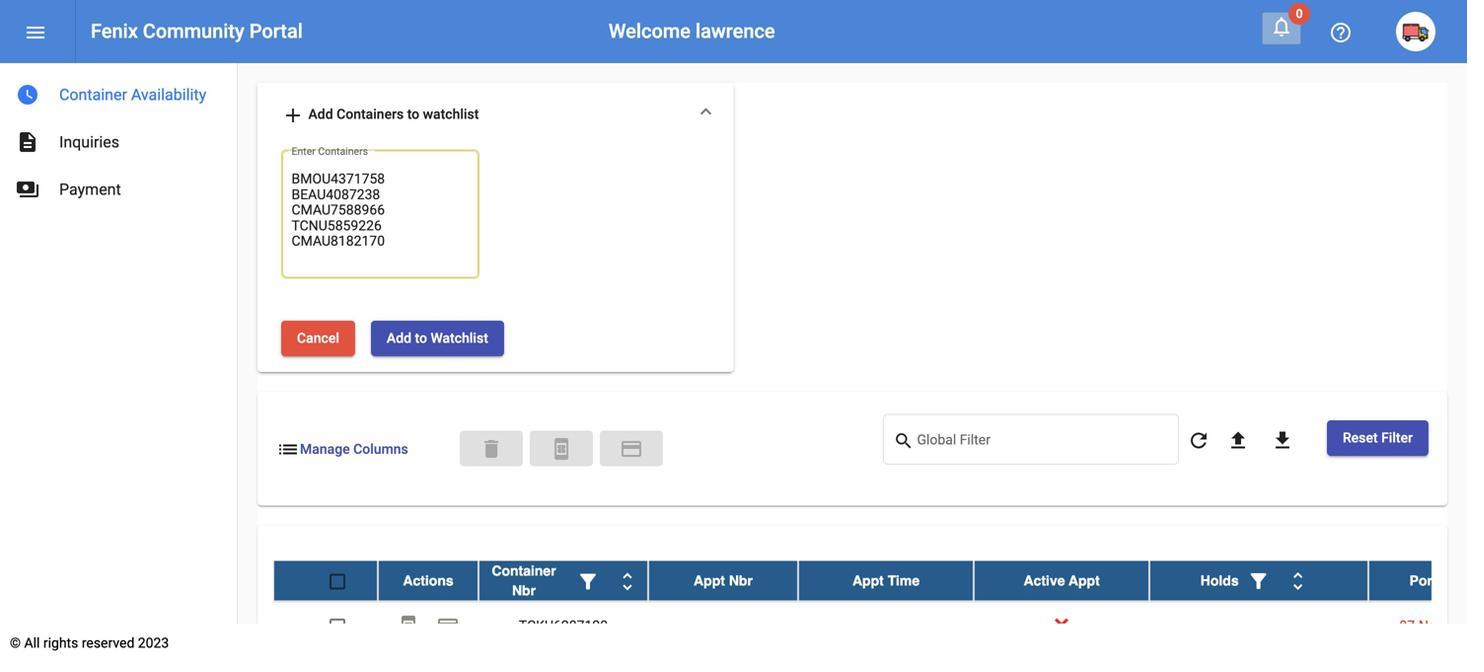 Task type: describe. For each thing, give the bounding box(es) containing it.
unfold_more button for container nbr
[[608, 561, 648, 601]]

port lfd
[[1410, 573, 1468, 589]]

add to watchlist button
[[371, 321, 504, 356]]

file_upload button
[[1219, 420, 1258, 460]]

add
[[281, 103, 305, 127]]

actions
[[403, 573, 454, 589]]

202
[[1448, 618, 1468, 634]]

availability
[[131, 85, 206, 104]]

filter
[[1382, 430, 1413, 446]]

no color image containing watch_later
[[16, 83, 39, 107]]

no color image containing search
[[894, 430, 917, 453]]

community
[[143, 20, 245, 43]]

no color image containing filter_alt
[[1247, 570, 1271, 593]]

payment for payment button to the left
[[436, 615, 460, 639]]

0 vertical spatial payment button
[[600, 431, 663, 466]]

watchlist
[[423, 106, 479, 122]]

holds filter_alt
[[1201, 570, 1271, 593]]

reset
[[1343, 430, 1379, 446]]

list
[[276, 438, 300, 461]]

row containing filter_alt
[[273, 561, 1468, 601]]

no color image containing list
[[276, 438, 300, 461]]

welcome lawrence
[[609, 20, 776, 43]]

reset filter
[[1343, 430, 1413, 446]]

welcome
[[609, 20, 691, 43]]

unfold_more button for holds
[[1279, 561, 1318, 601]]

containers
[[337, 106, 404, 122]]

appt inside 'column header'
[[1069, 573, 1100, 589]]

delete
[[480, 438, 503, 461]]

07-
[[1400, 618, 1419, 634]]

reset filter button
[[1328, 420, 1429, 456]]

file_download button
[[1263, 420, 1303, 460]]

description
[[16, 130, 39, 154]]

refresh button
[[1179, 420, 1219, 460]]

no color image inside book_online button
[[397, 615, 420, 639]]

0 horizontal spatial book_online button
[[389, 606, 428, 646]]

actions column header
[[378, 561, 479, 601]]

©
[[10, 635, 21, 651]]

add to watchlist
[[387, 330, 488, 346]]

no color image containing description
[[16, 130, 39, 154]]

list manage columns
[[276, 438, 408, 461]]

navigation containing watch_later
[[0, 63, 237, 213]]

unfold_more for holds
[[1287, 570, 1310, 593]]

appt for appt time
[[853, 573, 884, 589]]

rights
[[43, 635, 78, 651]]

fenix
[[91, 20, 138, 43]]

0 vertical spatial book_online button
[[530, 431, 593, 466]]

1 cell from the left
[[648, 601, 799, 651]]

inquiries
[[59, 133, 119, 152]]

cancel button
[[281, 321, 355, 356]]

menu
[[24, 21, 47, 44]]

container for nbr
[[492, 563, 556, 579]]

columns
[[353, 441, 408, 457]]

active
[[1024, 573, 1066, 589]]

Global Watchlist Filter field
[[917, 436, 1169, 451]]

unfold_more for container nbr
[[616, 570, 640, 593]]

nbr for container nbr
[[512, 583, 536, 599]]

2 cell from the left
[[799, 601, 974, 651]]

port
[[1410, 573, 1438, 589]]

delete image
[[480, 438, 503, 461]]

notifications_none
[[1270, 15, 1294, 38]]

lfd
[[1442, 573, 1468, 589]]



Task type: locate. For each thing, give the bounding box(es) containing it.
unfold_more button
[[608, 561, 648, 601], [1279, 561, 1318, 601]]

notifications_none button
[[1262, 12, 1302, 45]]

1 vertical spatial payment
[[436, 615, 460, 639]]

1 horizontal spatial book_online button
[[530, 431, 593, 466]]

book_online for topmost book_online button
[[550, 438, 573, 461]]

2 column header from the left
[[1150, 561, 1369, 601]]

payment inside row
[[436, 615, 460, 639]]

filter_alt up tcku6287120
[[576, 570, 600, 593]]

0 horizontal spatial book_online
[[397, 615, 420, 639]]

0 vertical spatial to
[[407, 106, 420, 122]]

to left watchlist
[[415, 330, 427, 346]]

0 vertical spatial payment
[[620, 438, 643, 461]]

to left watchlist at the top left
[[407, 106, 420, 122]]

container nbr
[[492, 563, 556, 599]]

1 horizontal spatial payment
[[620, 438, 643, 461]]

unfold_more
[[616, 570, 640, 593], [1287, 570, 1310, 593]]

holds
[[1201, 573, 1239, 589]]

container up tcku6287120
[[492, 563, 556, 579]]

no color image left file_upload at the right of page
[[1187, 429, 1211, 453]]

1 vertical spatial book_online button
[[389, 606, 428, 646]]

cell down appt nbr column header
[[648, 601, 799, 651]]

column header
[[479, 561, 648, 601], [1150, 561, 1369, 601]]

row containing book_online
[[273, 601, 1468, 652]]

to
[[407, 106, 420, 122], [415, 330, 427, 346]]

1 unfold_more from the left
[[616, 570, 640, 593]]

no color image
[[1270, 15, 1294, 38], [24, 21, 47, 44], [16, 83, 39, 107], [16, 130, 39, 154], [1187, 429, 1211, 453], [1227, 429, 1251, 453], [550, 438, 573, 461], [576, 570, 600, 593]]

None text field
[[292, 169, 469, 267]]

1 vertical spatial add
[[387, 330, 412, 346]]

help_outline
[[1330, 21, 1353, 44]]

payment
[[59, 180, 121, 199]]

navigation
[[0, 63, 237, 213]]

nov-
[[1419, 618, 1448, 634]]

0 vertical spatial add
[[308, 106, 333, 122]]

2 horizontal spatial appt
[[1069, 573, 1100, 589]]

2 filter_alt button from the left
[[1239, 561, 1279, 601]]

0 horizontal spatial payment button
[[428, 606, 468, 646]]

unfold_more right holds filter_alt in the right bottom of the page
[[1287, 570, 1310, 593]]

© all rights reserved 2023
[[10, 635, 169, 651]]

container up inquiries
[[59, 85, 127, 104]]

no color image
[[1330, 21, 1353, 44], [281, 103, 305, 127], [16, 178, 39, 201], [1271, 429, 1295, 453], [894, 430, 917, 453], [276, 438, 300, 461], [620, 438, 643, 461], [616, 570, 640, 593], [1247, 570, 1271, 593], [1287, 570, 1310, 593], [397, 615, 420, 639], [436, 615, 460, 639]]

payment button
[[600, 431, 663, 466], [428, 606, 468, 646]]

no color image down watch_later
[[16, 130, 39, 154]]

no color image left help_outline popup button
[[1270, 15, 1294, 38]]

port lfd column header
[[1369, 561, 1468, 601]]

no color image up description
[[16, 83, 39, 107]]

appt nbr
[[694, 573, 753, 589]]

1 filter_alt from the left
[[576, 570, 600, 593]]

no color image containing refresh
[[1187, 429, 1211, 453]]

appt time column header
[[799, 561, 974, 601]]

no color image containing file_upload
[[1227, 429, 1251, 453]]

no color image containing notifications_none
[[1270, 15, 1294, 38]]

no color image inside column header
[[576, 570, 600, 593]]

book_online button right delete button
[[530, 431, 593, 466]]

1 vertical spatial container
[[492, 563, 556, 579]]

add add containers to watchlist
[[281, 103, 479, 127]]

nbr for appt nbr
[[729, 573, 753, 589]]

1 horizontal spatial add
[[387, 330, 412, 346]]

time
[[888, 573, 920, 589]]

add
[[308, 106, 333, 122], [387, 330, 412, 346]]

watch_later
[[16, 83, 39, 107]]

portal
[[249, 20, 303, 43]]

active appt column header
[[974, 561, 1150, 601]]

cell
[[648, 601, 799, 651], [799, 601, 974, 651], [1150, 601, 1369, 651]]

file_upload
[[1227, 429, 1251, 453]]

no color image containing menu
[[24, 21, 47, 44]]

0 horizontal spatial unfold_more button
[[608, 561, 648, 601]]

cell down holds filter_alt in the right bottom of the page
[[1150, 601, 1369, 651]]

book_online down actions
[[397, 615, 420, 639]]

1 horizontal spatial appt
[[853, 573, 884, 589]]

appt nbr column header
[[648, 561, 799, 601]]

menu button
[[16, 12, 55, 51]]

search
[[894, 431, 914, 451]]

0 horizontal spatial column header
[[479, 561, 648, 601]]

no color image inside notifications_none "popup button"
[[1270, 15, 1294, 38]]

no color image containing payments
[[16, 178, 39, 201]]

0 vertical spatial book_online
[[550, 438, 573, 461]]

1 horizontal spatial filter_alt button
[[1239, 561, 1279, 601]]

1 horizontal spatial payment button
[[600, 431, 663, 466]]

0 horizontal spatial appt
[[694, 573, 725, 589]]

1 vertical spatial to
[[415, 330, 427, 346]]

cell down "appt time" column header
[[799, 601, 974, 651]]

2 filter_alt from the left
[[1247, 570, 1271, 593]]

unfold_more left appt nbr
[[616, 570, 640, 593]]

grid containing filter_alt
[[273, 561, 1468, 663]]

help_outline button
[[1322, 12, 1361, 51]]

tcku6287120
[[519, 618, 608, 634]]

file_download
[[1271, 429, 1295, 453]]

manage
[[300, 441, 350, 457]]

payments
[[16, 178, 39, 201]]

nbr
[[729, 573, 753, 589], [512, 583, 536, 599]]

no color image containing add
[[281, 103, 305, 127]]

add right add
[[308, 106, 333, 122]]

book_online right delete on the left
[[550, 438, 573, 461]]

1 vertical spatial payment button
[[428, 606, 468, 646]]

1 horizontal spatial filter_alt
[[1247, 570, 1271, 593]]

appt
[[694, 573, 725, 589], [853, 573, 884, 589], [1069, 573, 1100, 589]]

filter_alt button for holds
[[1239, 561, 1279, 601]]

unfold_more button right holds filter_alt in the right bottom of the page
[[1279, 561, 1318, 601]]

add inside add add containers to watchlist
[[308, 106, 333, 122]]

appt time
[[853, 573, 920, 589]]

2 row from the top
[[273, 601, 1468, 652]]

no color image inside refresh button
[[1187, 429, 1211, 453]]

cancel
[[297, 330, 339, 346]]

1 row from the top
[[273, 561, 1468, 601]]

no color image right delete on the left
[[550, 438, 573, 461]]

2 unfold_more from the left
[[1287, 570, 1310, 593]]

no color image containing help_outline
[[1330, 21, 1353, 44]]

container
[[59, 85, 127, 104], [492, 563, 556, 579]]

filter_alt right holds
[[1247, 570, 1271, 593]]

lawrence
[[696, 20, 776, 43]]

0 horizontal spatial nbr
[[512, 583, 536, 599]]

container for availability
[[59, 85, 127, 104]]

refresh
[[1187, 429, 1211, 453]]

1 horizontal spatial nbr
[[729, 573, 753, 589]]

0 horizontal spatial add
[[308, 106, 333, 122]]

book_online button
[[530, 431, 593, 466], [389, 606, 428, 646]]

1 horizontal spatial column header
[[1150, 561, 1369, 601]]

no color image right refresh
[[1227, 429, 1251, 453]]

book_online
[[550, 438, 573, 461], [397, 615, 420, 639]]

add inside 'button'
[[387, 330, 412, 346]]

0 horizontal spatial container
[[59, 85, 127, 104]]

0 horizontal spatial payment
[[436, 615, 460, 639]]

filter_alt
[[576, 570, 600, 593], [1247, 570, 1271, 593]]

appt for appt nbr
[[694, 573, 725, 589]]

0 horizontal spatial filter_alt button
[[569, 561, 608, 601]]

delete button
[[460, 431, 523, 466]]

no color image containing file_download
[[1271, 429, 1295, 453]]

no color image containing filter_alt
[[576, 570, 600, 593]]

no color image containing book_online
[[397, 615, 420, 639]]

no color image inside help_outline popup button
[[1330, 21, 1353, 44]]

no color image inside book_online button
[[550, 438, 573, 461]]

no color image inside file_upload button
[[1227, 429, 1251, 453]]

1 horizontal spatial container
[[492, 563, 556, 579]]

0 horizontal spatial unfold_more
[[616, 570, 640, 593]]

❌
[[1055, 618, 1069, 634]]

0 horizontal spatial filter_alt
[[576, 570, 600, 593]]

2023
[[138, 635, 169, 651]]

no color image inside menu button
[[24, 21, 47, 44]]

filter_alt button
[[569, 561, 608, 601], [1239, 561, 1279, 601]]

reserved
[[82, 635, 135, 651]]

grid
[[273, 561, 1468, 663]]

book_online for book_online button to the left
[[397, 615, 420, 639]]

fenix community portal
[[91, 20, 303, 43]]

1 filter_alt button from the left
[[569, 561, 608, 601]]

1 horizontal spatial unfold_more button
[[1279, 561, 1318, 601]]

2 unfold_more button from the left
[[1279, 561, 1318, 601]]

07-nov-202
[[1400, 618, 1468, 634]]

no color image up tcku6287120
[[576, 570, 600, 593]]

payment for payment button to the top
[[620, 438, 643, 461]]

nbr inside container nbr
[[512, 583, 536, 599]]

1 unfold_more button from the left
[[608, 561, 648, 601]]

filter_alt button for container nbr
[[569, 561, 608, 601]]

1 vertical spatial book_online
[[397, 615, 420, 639]]

add left watchlist
[[387, 330, 412, 346]]

3 appt from the left
[[1069, 573, 1100, 589]]

book_online button down actions
[[389, 606, 428, 646]]

to inside add add containers to watchlist
[[407, 106, 420, 122]]

container availability
[[59, 85, 206, 104]]

1 column header from the left
[[479, 561, 648, 601]]

unfold_more button up tcku6287120
[[608, 561, 648, 601]]

row
[[273, 561, 1468, 601], [273, 601, 1468, 652]]

active appt
[[1024, 573, 1100, 589]]

all
[[24, 635, 40, 651]]

1 appt from the left
[[694, 573, 725, 589]]

1 horizontal spatial unfold_more
[[1287, 570, 1310, 593]]

nbr inside column header
[[729, 573, 753, 589]]

payment
[[620, 438, 643, 461], [436, 615, 460, 639]]

no color image inside file_download button
[[1271, 429, 1295, 453]]

no color image containing book_online
[[550, 438, 573, 461]]

no color image inside navigation
[[16, 178, 39, 201]]

to inside 'button'
[[415, 330, 427, 346]]

1 horizontal spatial book_online
[[550, 438, 573, 461]]

no color image up watch_later
[[24, 21, 47, 44]]

watchlist
[[431, 330, 488, 346]]

0 vertical spatial container
[[59, 85, 127, 104]]

3 cell from the left
[[1150, 601, 1369, 651]]

2 appt from the left
[[853, 573, 884, 589]]



Task type: vqa. For each thing, say whether or not it's contained in the screenshot.
CMAU6551350's "Nov-"
no



